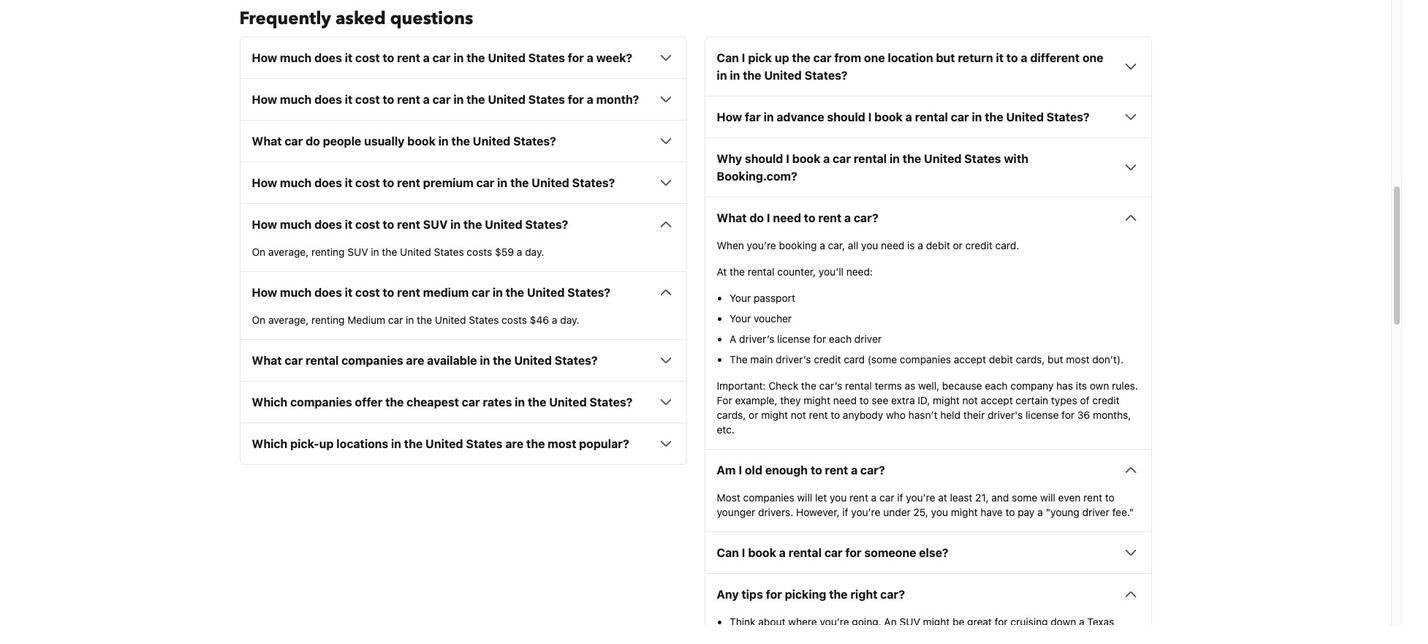 Task type: vqa. For each thing, say whether or not it's contained in the screenshot.
list box containing Popular destinations nearby
no



Task type: locate. For each thing, give the bounding box(es) containing it.
for down types at the right of the page
[[1062, 409, 1075, 421]]

rates
[[483, 396, 512, 409]]

cost inside how much does it cost to rent suv in the united states? dropdown button
[[355, 218, 380, 231]]

can inside dropdown button
[[717, 546, 739, 560]]

for inside dropdown button
[[568, 51, 584, 65]]

cost up the usually
[[355, 93, 380, 106]]

0 vertical spatial up
[[775, 51, 789, 65]]

driver
[[855, 333, 882, 345], [1083, 506, 1110, 519]]

if right "however," at the bottom right
[[843, 506, 849, 519]]

what for what car do people usually book in the united states?
[[252, 135, 282, 148]]

0 horizontal spatial credit
[[814, 353, 841, 366]]

0 horizontal spatial not
[[791, 409, 806, 421]]

1 horizontal spatial should
[[827, 111, 866, 124]]

you're right when
[[747, 239, 776, 252]]

car? up when you're booking a car, all you need is a debit or credit card.
[[854, 212, 879, 225]]

some
[[1012, 492, 1038, 504]]

for inside dropdown button
[[568, 93, 584, 106]]

0 horizontal spatial debit
[[926, 239, 950, 252]]

at
[[717, 266, 727, 278]]

1 does from the top
[[314, 51, 342, 65]]

most left popular?
[[548, 437, 576, 451]]

premium
[[423, 176, 474, 190]]

types
[[1051, 394, 1078, 407]]

can left pick
[[717, 51, 739, 65]]

much for how much does it cost to rent premium car in the united states?
[[280, 176, 312, 190]]

0 horizontal spatial costs
[[467, 246, 492, 258]]

1 vertical spatial debit
[[989, 353, 1013, 366]]

to down asked
[[383, 51, 394, 65]]

1 horizontal spatial will
[[1040, 492, 1056, 504]]

driver's
[[739, 333, 775, 345], [776, 353, 811, 366]]

each up the card
[[829, 333, 852, 345]]

for inside dropdown button
[[846, 546, 862, 560]]

day. right $46
[[560, 314, 579, 326]]

1 horizontal spatial most
[[1066, 353, 1090, 366]]

your up your voucher
[[730, 292, 751, 304]]

0 horizontal spatial one
[[864, 51, 885, 65]]

which pick-up locations in the united states are the most popular? button
[[252, 435, 674, 453]]

license
[[777, 333, 810, 345], [1026, 409, 1059, 421]]

0 horizontal spatial will
[[797, 492, 812, 504]]

the down how far in advance should i book a rental car in the united states?
[[903, 152, 921, 165]]

1 horizontal spatial costs
[[502, 314, 527, 326]]

are left available
[[406, 354, 424, 367]]

much
[[280, 51, 312, 65], [280, 93, 312, 106], [280, 176, 312, 190], [280, 218, 312, 231], [280, 286, 312, 299]]

5 cost from the top
[[355, 286, 380, 299]]

suv inside dropdown button
[[423, 218, 448, 231]]

0 horizontal spatial most
[[548, 437, 576, 451]]

1 vertical spatial driver
[[1083, 506, 1110, 519]]

you down 'at'
[[931, 506, 948, 519]]

are down rates
[[505, 437, 524, 451]]

cost inside how much does it cost to rent premium car in the united states? dropdown button
[[355, 176, 380, 190]]

a left month?
[[587, 93, 594, 106]]

a down advance
[[823, 152, 830, 165]]

each up driver's
[[985, 380, 1008, 392]]

costs left $46
[[502, 314, 527, 326]]

any
[[717, 588, 739, 601]]

might down least on the right of page
[[951, 506, 978, 519]]

why should i book a car rental in the united states with booking.com?
[[717, 152, 1029, 183]]

1 on from the top
[[252, 246, 266, 258]]

a right $46
[[552, 314, 558, 326]]

it for how much does it cost to rent premium car in the united states?
[[345, 176, 353, 190]]

when
[[717, 239, 744, 252]]

license down voucher
[[777, 333, 810, 345]]

a down the how much does it cost to rent a car in the united states for a week?
[[423, 93, 430, 106]]

the down how much does it cost to rent medium car in the united states?
[[417, 314, 432, 326]]

2 which from the top
[[252, 437, 288, 451]]

cost up on average, renting suv in the united states costs $59 a day.
[[355, 218, 380, 231]]

at the rental counter, you'll need:
[[717, 266, 873, 278]]

does for how much does it cost to rent suv in the united states?
[[314, 218, 342, 231]]

renting
[[311, 246, 345, 258], [311, 314, 345, 326]]

i down booking.com?
[[767, 212, 770, 225]]

states left week?
[[528, 51, 565, 65]]

the right 'at'
[[730, 266, 745, 278]]

0 horizontal spatial driver's
[[739, 333, 775, 345]]

0 vertical spatial accept
[[954, 353, 986, 366]]

1 cost from the top
[[355, 51, 380, 65]]

all
[[848, 239, 859, 252]]

2 will from the left
[[1040, 492, 1056, 504]]

the down how much does it cost to rent suv in the united states?
[[382, 246, 397, 258]]

(some
[[868, 353, 897, 366]]

1 horizontal spatial need
[[833, 394, 857, 407]]

how for how much does it cost to rent premium car in the united states?
[[252, 176, 277, 190]]

4 does from the top
[[314, 218, 342, 231]]

credit left card.
[[966, 239, 993, 252]]

to down the usually
[[383, 176, 394, 190]]

1 vertical spatial most
[[548, 437, 576, 451]]

cost inside how much does it cost to rent a car in the united states for a month? dropdown button
[[355, 93, 380, 106]]

2 average, from the top
[[268, 314, 309, 326]]

cards, up company
[[1016, 353, 1045, 366]]

0 horizontal spatial up
[[319, 437, 334, 451]]

0 vertical spatial suv
[[423, 218, 448, 231]]

car's
[[819, 380, 842, 392]]

the down pick
[[743, 69, 762, 82]]

0 horizontal spatial license
[[777, 333, 810, 345]]

frequently asked questions
[[239, 7, 473, 31]]

it for how much does it cost to rent suv in the united states?
[[345, 218, 353, 231]]

book inside can i book a rental car for someone else? dropdown button
[[748, 546, 776, 560]]

rent up car,
[[818, 212, 842, 225]]

it up the medium
[[345, 286, 353, 299]]

for
[[717, 394, 732, 407]]

much for how much does it cost to rent a car in the united states for a week?
[[280, 51, 312, 65]]

united inside can i pick up the car from one location but return it to a different one in in the united states?
[[764, 69, 802, 82]]

states inside why should i book a car rental in the united states with booking.com?
[[965, 152, 1001, 165]]

or down example,
[[749, 409, 759, 421]]

to up the usually
[[383, 93, 394, 106]]

2 vertical spatial you
[[931, 506, 948, 519]]

1 vertical spatial renting
[[311, 314, 345, 326]]

0 horizontal spatial cards,
[[717, 409, 746, 421]]

old
[[745, 464, 763, 477]]

1 vertical spatial are
[[505, 437, 524, 451]]

book inside how far in advance should i book a rental car in the united states? dropdown button
[[875, 111, 903, 124]]

pay
[[1018, 506, 1035, 519]]

need inside what do i need to rent a car? dropdown button
[[773, 212, 801, 225]]

1 vertical spatial do
[[750, 212, 764, 225]]

0 vertical spatial on
[[252, 246, 266, 258]]

it
[[345, 51, 353, 65], [996, 51, 1004, 65], [345, 93, 353, 106], [345, 176, 353, 190], [345, 218, 353, 231], [345, 286, 353, 299]]

rent down questions
[[397, 51, 420, 65]]

a inside dropdown button
[[779, 546, 786, 560]]

need
[[773, 212, 801, 225], [881, 239, 905, 252], [833, 394, 857, 407]]

do
[[306, 135, 320, 148], [750, 212, 764, 225]]

i inside can i pick up the car from one location but return it to a different one in in the united states?
[[742, 51, 745, 65]]

up left locations
[[319, 437, 334, 451]]

to up "anybody"
[[860, 394, 869, 407]]

but left "return"
[[936, 51, 955, 65]]

and
[[992, 492, 1009, 504]]

states?
[[805, 69, 848, 82], [1047, 111, 1090, 124], [513, 135, 556, 148], [572, 176, 615, 190], [525, 218, 568, 231], [568, 286, 611, 299], [555, 354, 598, 367], [590, 396, 633, 409]]

rent up let
[[825, 464, 848, 477]]

1 vertical spatial license
[[1026, 409, 1059, 421]]

costs
[[467, 246, 492, 258], [502, 314, 527, 326]]

3 does from the top
[[314, 176, 342, 190]]

card.
[[996, 239, 1019, 252]]

car
[[433, 51, 451, 65], [813, 51, 832, 65], [433, 93, 451, 106], [951, 111, 969, 124], [285, 135, 303, 148], [833, 152, 851, 165], [476, 176, 495, 190], [472, 286, 490, 299], [388, 314, 403, 326], [285, 354, 303, 367], [462, 396, 480, 409], [880, 492, 895, 504], [825, 546, 843, 560]]

a down "anybody"
[[851, 464, 858, 477]]

suv
[[423, 218, 448, 231], [348, 246, 368, 258]]

the left car's
[[801, 380, 817, 392]]

2 vertical spatial credit
[[1093, 394, 1120, 407]]

2 cost from the top
[[355, 93, 380, 106]]

need:
[[847, 266, 873, 278]]

to
[[383, 51, 394, 65], [1007, 51, 1018, 65], [383, 93, 394, 106], [383, 176, 394, 190], [804, 212, 816, 225], [383, 218, 394, 231], [383, 286, 394, 299], [860, 394, 869, 407], [831, 409, 840, 421], [811, 464, 822, 477], [1105, 492, 1115, 504], [1006, 506, 1015, 519]]

i up why should i book a car rental in the united states with booking.com? at the right top of page
[[868, 111, 872, 124]]

1 vertical spatial driver's
[[776, 353, 811, 366]]

do down booking.com?
[[750, 212, 764, 225]]

in inside why should i book a car rental in the united states with booking.com?
[[890, 152, 900, 165]]

book down advance
[[792, 152, 821, 165]]

0 vertical spatial which
[[252, 396, 288, 409]]

0 vertical spatial do
[[306, 135, 320, 148]]

cost down the usually
[[355, 176, 380, 190]]

might
[[804, 394, 831, 407], [933, 394, 960, 407], [761, 409, 788, 421], [951, 506, 978, 519]]

1 which from the top
[[252, 396, 288, 409]]

1 horizontal spatial one
[[1083, 51, 1104, 65]]

car? for am i old enough to rent a car?
[[861, 464, 885, 477]]

it down frequently asked questions
[[345, 51, 353, 65]]

2 your from the top
[[730, 312, 751, 325]]

0 vertical spatial renting
[[311, 246, 345, 258]]

states
[[528, 51, 565, 65], [528, 93, 565, 106], [965, 152, 1001, 165], [434, 246, 464, 258], [469, 314, 499, 326], [466, 437, 503, 451]]

am
[[717, 464, 736, 477]]

will
[[797, 492, 812, 504], [1040, 492, 1056, 504]]

or inside important: check the car's rental terms as well, because each company has its own rules. for example, they might need to see extra id, might not accept certain types of credit cards, or might not rent to anybody who hasn't held their driver's license for 36 months, etc.
[[749, 409, 759, 421]]

the left right at the bottom
[[829, 588, 848, 601]]

1 horizontal spatial but
[[1048, 353, 1064, 366]]

average, for how much does it cost to rent medium car in the united states?
[[268, 314, 309, 326]]

1 horizontal spatial suv
[[423, 218, 448, 231]]

to left "anybody"
[[831, 409, 840, 421]]

will left let
[[797, 492, 812, 504]]

2 vertical spatial car?
[[880, 588, 905, 601]]

months,
[[1093, 409, 1131, 421]]

1 your from the top
[[730, 292, 751, 304]]

0 vertical spatial if
[[897, 492, 903, 504]]

card
[[844, 353, 865, 366]]

their
[[963, 409, 985, 421]]

2 horizontal spatial you
[[931, 506, 948, 519]]

1 vertical spatial you're
[[906, 492, 935, 504]]

should
[[827, 111, 866, 124], [745, 152, 783, 165]]

how for how far in advance should i book a rental car in the united states?
[[717, 111, 742, 124]]

am i old enough to rent a car? button
[[717, 462, 1139, 479]]

a down the drivers.
[[779, 546, 786, 560]]

0 horizontal spatial should
[[745, 152, 783, 165]]

2 renting from the top
[[311, 314, 345, 326]]

1 vertical spatial not
[[791, 409, 806, 421]]

does for how much does it cost to rent premium car in the united states?
[[314, 176, 342, 190]]

4 cost from the top
[[355, 218, 380, 231]]

0 vertical spatial average,
[[268, 246, 309, 258]]

25,
[[914, 506, 928, 519]]

much for how much does it cost to rent medium car in the united states?
[[280, 286, 312, 299]]

important: check the car's rental terms as well, because each company has its own rules. for example, they might need to see extra id, might not accept certain types of credit cards, or might not rent to anybody who hasn't held their driver's license for 36 months, etc.
[[717, 380, 1138, 436]]

how inside dropdown button
[[252, 51, 277, 65]]

companies inside most companies will let you rent a car if you're at least 21, and some will even rent to younger drivers. however, if you're under 25, you might have to pay a "young driver fee."
[[743, 492, 795, 504]]

how much does it cost to rent premium car in the united states?
[[252, 176, 615, 190]]

what for what do i need to rent a car?
[[717, 212, 747, 225]]

1 renting from the top
[[311, 246, 345, 258]]

it for how much does it cost to rent a car in the united states for a month?
[[345, 93, 353, 106]]

it up on average, renting suv in the united states costs $59 a day.
[[345, 218, 353, 231]]

does for how much does it cost to rent medium car in the united states?
[[314, 286, 342, 299]]

do left people on the left top of the page
[[306, 135, 320, 148]]

2 horizontal spatial you're
[[906, 492, 935, 504]]

1 horizontal spatial each
[[985, 380, 1008, 392]]

0 vertical spatial car?
[[854, 212, 879, 225]]

when you're booking a car, all you need is a debit or credit card.
[[717, 239, 1019, 252]]

2 much from the top
[[280, 93, 312, 106]]

3 much from the top
[[280, 176, 312, 190]]

license down certain
[[1026, 409, 1059, 421]]

example,
[[735, 394, 778, 407]]

or down what do i need to rent a car? dropdown button
[[953, 239, 963, 252]]

5 does from the top
[[314, 286, 342, 299]]

up inside can i pick up the car from one location but return it to a different one in in the united states?
[[775, 51, 789, 65]]

0 vertical spatial driver's
[[739, 333, 775, 345]]

0 vertical spatial most
[[1066, 353, 1090, 366]]

suv down how much does it cost to rent suv in the united states?
[[348, 246, 368, 258]]

0 horizontal spatial need
[[773, 212, 801, 225]]

1 vertical spatial cards,
[[717, 409, 746, 421]]

2 horizontal spatial credit
[[1093, 394, 1120, 407]]

1 much from the top
[[280, 51, 312, 65]]

0 vertical spatial what
[[252, 135, 282, 148]]

your voucher
[[730, 312, 792, 325]]

1 horizontal spatial license
[[1026, 409, 1059, 421]]

1 vertical spatial suv
[[348, 246, 368, 258]]

1 vertical spatial day.
[[560, 314, 579, 326]]

car inside can i pick up the car from one location but return it to a different one in in the united states?
[[813, 51, 832, 65]]

month?
[[596, 93, 639, 106]]

car? up under
[[861, 464, 885, 477]]

0 vertical spatial driver
[[855, 333, 882, 345]]

cost for how much does it cost to rent premium car in the united states?
[[355, 176, 380, 190]]

0 vertical spatial you're
[[747, 239, 776, 252]]

it down people on the left top of the page
[[345, 176, 353, 190]]

younger
[[717, 506, 755, 519]]

credit up months,
[[1093, 394, 1120, 407]]

it inside can i pick up the car from one location but return it to a different one in in the united states?
[[996, 51, 1004, 65]]

5 much from the top
[[280, 286, 312, 299]]

2 horizontal spatial need
[[881, 239, 905, 252]]

0 vertical spatial but
[[936, 51, 955, 65]]

most up its
[[1066, 353, 1090, 366]]

your for your voucher
[[730, 312, 751, 325]]

1 horizontal spatial up
[[775, 51, 789, 65]]

4 much from the top
[[280, 218, 312, 231]]

0 vertical spatial cards,
[[1016, 353, 1045, 366]]

rental inside why should i book a car rental in the united states with booking.com?
[[854, 152, 887, 165]]

cheapest
[[407, 396, 459, 409]]

even
[[1058, 492, 1081, 504]]

available
[[427, 354, 477, 367]]

0 vertical spatial day.
[[525, 246, 544, 258]]

to up booking
[[804, 212, 816, 225]]

1 vertical spatial or
[[749, 409, 759, 421]]

3 cost from the top
[[355, 176, 380, 190]]

rent inside dropdown button
[[397, 51, 420, 65]]

1 will from the left
[[797, 492, 812, 504]]

for left week?
[[568, 51, 584, 65]]

united
[[488, 51, 526, 65], [764, 69, 802, 82], [488, 93, 526, 106], [1006, 111, 1044, 124], [473, 135, 511, 148], [924, 152, 962, 165], [532, 176, 569, 190], [485, 218, 523, 231], [400, 246, 431, 258], [527, 286, 565, 299], [435, 314, 466, 326], [514, 354, 552, 367], [549, 396, 587, 409], [426, 437, 463, 451]]

1 vertical spatial can
[[717, 546, 739, 560]]

cost for how much does it cost to rent a car in the united states for a week?
[[355, 51, 380, 65]]

for right "tips"
[[766, 588, 782, 601]]

how for how much does it cost to rent a car in the united states for a month?
[[252, 93, 277, 106]]

renting for how much does it cost to rent medium car in the united states?
[[311, 314, 345, 326]]

costs left $59 at the top of page
[[467, 246, 492, 258]]

to inside can i pick up the car from one location but return it to a different one in in the united states?
[[1007, 51, 1018, 65]]

are
[[406, 354, 424, 367], [505, 437, 524, 451]]

but up has
[[1048, 353, 1064, 366]]

for inside important: check the car's rental terms as well, because each company has its own rules. for example, they might need to see extra id, might not accept certain types of credit cards, or might not rent to anybody who hasn't held their driver's license for 36 months, etc.
[[1062, 409, 1075, 421]]

0 vertical spatial should
[[827, 111, 866, 124]]

1 horizontal spatial driver
[[1083, 506, 1110, 519]]

is
[[907, 239, 915, 252]]

1 horizontal spatial if
[[897, 492, 903, 504]]

i up booking.com?
[[786, 152, 790, 165]]

how much does it cost to rent a car in the united states for a week? button
[[252, 49, 674, 67]]

car,
[[828, 239, 845, 252]]

held
[[940, 409, 961, 421]]

how for how much does it cost to rent suv in the united states?
[[252, 218, 277, 231]]

0 vertical spatial your
[[730, 292, 751, 304]]

2 does from the top
[[314, 93, 342, 106]]

2 can from the top
[[717, 546, 739, 560]]

much inside dropdown button
[[280, 51, 312, 65]]

2 on from the top
[[252, 314, 266, 326]]

1 average, from the top
[[268, 246, 309, 258]]

0 vertical spatial each
[[829, 333, 852, 345]]

company
[[1011, 380, 1054, 392]]

but
[[936, 51, 955, 65], [1048, 353, 1064, 366]]

the up how much does it cost to rent a car in the united states for a month? dropdown button
[[467, 51, 485, 65]]

book down the drivers.
[[748, 546, 776, 560]]

the inside 'dropdown button'
[[829, 588, 848, 601]]

0 horizontal spatial but
[[936, 51, 955, 65]]

1 vertical spatial you
[[830, 492, 847, 504]]

cost down asked
[[355, 51, 380, 65]]

0 vertical spatial need
[[773, 212, 801, 225]]

need down car's
[[833, 394, 857, 407]]

one right different
[[1083, 51, 1104, 65]]

much for how much does it cost to rent a car in the united states for a month?
[[280, 93, 312, 106]]

1 vertical spatial average,
[[268, 314, 309, 326]]

does inside dropdown button
[[314, 51, 342, 65]]

accept up driver's
[[981, 394, 1013, 407]]

counter,
[[777, 266, 816, 278]]

1 vertical spatial which
[[252, 437, 288, 451]]

your up a
[[730, 312, 751, 325]]

1 vertical spatial up
[[319, 437, 334, 451]]

why should i book a car rental in the united states with booking.com? button
[[717, 150, 1139, 185]]

states left "with"
[[965, 152, 1001, 165]]

0 vertical spatial or
[[953, 239, 963, 252]]

a down questions
[[423, 51, 430, 65]]

book inside why should i book a car rental in the united states with booking.com?
[[792, 152, 821, 165]]

not down the they
[[791, 409, 806, 421]]

a inside can i pick up the car from one location but return it to a different one in in the united states?
[[1021, 51, 1028, 65]]

1 can from the top
[[717, 51, 739, 65]]

each inside important: check the car's rental terms as well, because each company has its own rules. for example, they might need to see extra id, might not accept certain types of credit cards, or might not rent to anybody who hasn't held their driver's license for 36 months, etc.
[[985, 380, 1008, 392]]

how far in advance should i book a rental car in the united states?
[[717, 111, 1090, 124]]

as
[[905, 380, 916, 392]]

can inside can i pick up the car from one location but return it to a different one in in the united states?
[[717, 51, 739, 65]]

cost inside how much does it cost to rent medium car in the united states? dropdown button
[[355, 286, 380, 299]]

driver's down your voucher
[[739, 333, 775, 345]]

pick-
[[290, 437, 319, 451]]

0 horizontal spatial do
[[306, 135, 320, 148]]

driver inside most companies will let you rent a car if you're at least 21, and some will even rent to younger drivers. however, if you're under 25, you might have to pay a "young driver fee."
[[1083, 506, 1110, 519]]

of
[[1080, 394, 1090, 407]]

states inside dropdown button
[[528, 51, 565, 65]]

rent
[[397, 51, 420, 65], [397, 93, 420, 106], [397, 176, 420, 190], [818, 212, 842, 225], [397, 218, 420, 231], [397, 286, 420, 299], [809, 409, 828, 421], [825, 464, 848, 477], [850, 492, 869, 504], [1084, 492, 1103, 504]]

need left is
[[881, 239, 905, 252]]

1 vertical spatial should
[[745, 152, 783, 165]]

0 vertical spatial license
[[777, 333, 810, 345]]

0 vertical spatial costs
[[467, 246, 492, 258]]

should right advance
[[827, 111, 866, 124]]

cost inside how much does it cost to rent a car in the united states for a week? dropdown button
[[355, 51, 380, 65]]

2 vertical spatial need
[[833, 394, 857, 407]]

any tips for picking the right car? button
[[717, 586, 1139, 603]]

i left old
[[739, 464, 742, 477]]

rental
[[915, 111, 948, 124], [854, 152, 887, 165], [748, 266, 775, 278], [306, 354, 339, 367], [845, 380, 872, 392], [789, 546, 822, 560]]

which companies offer the cheapest car rates  in the united states? button
[[252, 394, 674, 411]]

up inside dropdown button
[[319, 437, 334, 451]]

cards, up the etc.
[[717, 409, 746, 421]]

1 vertical spatial costs
[[502, 314, 527, 326]]

what car rental companies are available in the united states? button
[[252, 352, 674, 369]]

a left different
[[1021, 51, 1028, 65]]

companies up the drivers.
[[743, 492, 795, 504]]

0 vertical spatial can
[[717, 51, 739, 65]]

1 vertical spatial your
[[730, 312, 751, 325]]

which pick-up locations in the united states are the most popular?
[[252, 437, 629, 451]]

1 horizontal spatial or
[[953, 239, 963, 252]]



Task type: describe. For each thing, give the bounding box(es) containing it.
rules.
[[1112, 380, 1138, 392]]

main
[[750, 353, 773, 366]]

need inside important: check the car's rental terms as well, because each company has its own rules. for example, they might need to see extra id, might not accept certain types of credit cards, or might not rent to anybody who hasn't held their driver's license for 36 months, etc.
[[833, 394, 857, 407]]

for up car's
[[813, 333, 826, 345]]

how much does it cost to rent medium car in the united states?
[[252, 286, 611, 299]]

with
[[1004, 152, 1029, 165]]

most
[[717, 492, 740, 504]]

1 one from the left
[[864, 51, 885, 65]]

the down cheapest
[[404, 437, 423, 451]]

can i pick up the car from one location but return it to a different one in in the united states?
[[717, 51, 1104, 82]]

states down rates
[[466, 437, 503, 451]]

the inside important: check the car's rental terms as well, because each company has its own rules. for example, they might need to see extra id, might not accept certain types of credit cards, or might not rent to anybody who hasn't held their driver's license for 36 months, etc.
[[801, 380, 817, 392]]

rent up on average, renting medium car in the united states costs $46 a day.
[[397, 286, 420, 299]]

because
[[942, 380, 982, 392]]

locations
[[337, 437, 388, 451]]

what for what car rental companies are available in the united states?
[[252, 354, 282, 367]]

how much does it cost to rent suv in the united states?
[[252, 218, 568, 231]]

advance
[[777, 111, 824, 124]]

1 horizontal spatial are
[[505, 437, 524, 451]]

can for can i book a rental car for someone else?
[[717, 546, 739, 560]]

0 horizontal spatial suv
[[348, 246, 368, 258]]

why
[[717, 152, 742, 165]]

booking.com?
[[717, 170, 797, 183]]

rent inside important: check the car's rental terms as well, because each company has its own rules. for example, they might need to see extra id, might not accept certain types of credit cards, or might not rent to anybody who hasn't held their driver's license for 36 months, etc.
[[809, 409, 828, 421]]

a right pay
[[1038, 506, 1043, 519]]

to up let
[[811, 464, 822, 477]]

pick
[[748, 51, 772, 65]]

0 vertical spatial you
[[861, 239, 878, 252]]

rental inside dropdown button
[[789, 546, 822, 560]]

passport
[[754, 292, 795, 304]]

renting for how much does it cost to rent suv in the united states?
[[311, 246, 345, 258]]

can for can i pick up the car from one location but return it to a different one in in the united states?
[[717, 51, 739, 65]]

at
[[938, 492, 947, 504]]

the down $59 at the top of page
[[506, 286, 524, 299]]

least
[[950, 492, 973, 504]]

1 horizontal spatial cards,
[[1016, 353, 1045, 366]]

how much does it cost to rent a car in the united states for a month?
[[252, 93, 639, 106]]

1 vertical spatial credit
[[814, 353, 841, 366]]

a up all
[[844, 212, 851, 225]]

a right $59 at the top of page
[[517, 246, 522, 258]]

1 horizontal spatial debit
[[989, 353, 1013, 366]]

usually
[[364, 135, 405, 148]]

the right "offer"
[[385, 396, 404, 409]]

popular?
[[579, 437, 629, 451]]

which companies offer the cheapest car rates  in the united states?
[[252, 396, 633, 409]]

the main driver's credit card (some companies accept debit cards, but most don't).
[[730, 353, 1124, 366]]

1 horizontal spatial credit
[[966, 239, 993, 252]]

states down how much does it cost to rent suv in the united states? dropdown button
[[434, 246, 464, 258]]

credit inside important: check the car's rental terms as well, because each company has its own rules. for example, they might need to see extra id, might not accept certain types of credit cards, or might not rent to anybody who hasn't held their driver's license for 36 months, etc.
[[1093, 394, 1120, 407]]

car? for what do i need to rent a car?
[[854, 212, 879, 225]]

the down "return"
[[985, 111, 1004, 124]]

book inside what car do people usually book in the united states? dropdown button
[[407, 135, 436, 148]]

a down can i pick up the car from one location but return it to a different one in in the united states?
[[906, 111, 912, 124]]

the up how much does it cost to rent suv in the united states? dropdown button
[[510, 176, 529, 190]]

cost for how much does it cost to rent medium car in the united states?
[[355, 286, 380, 299]]

what car do people usually book in the united states? button
[[252, 133, 674, 150]]

tips
[[742, 588, 763, 601]]

medium
[[348, 314, 385, 326]]

different
[[1030, 51, 1080, 65]]

1 vertical spatial need
[[881, 239, 905, 252]]

car inside most companies will let you rent a car if you're at least 21, and some will even rent to younger drivers. however, if you're under 25, you might have to pay a "young driver fee."
[[880, 492, 895, 504]]

a right let
[[871, 492, 877, 504]]

the down how much does it cost to rent premium car in the united states? dropdown button
[[463, 218, 482, 231]]

i inside dropdown button
[[742, 546, 745, 560]]

the up rates
[[493, 354, 512, 367]]

cost for how much does it cost to rent a car in the united states for a month?
[[355, 93, 380, 106]]

car inside why should i book a car rental in the united states with booking.com?
[[833, 152, 851, 165]]

they
[[780, 394, 801, 407]]

21,
[[975, 492, 989, 504]]

states left month?
[[528, 93, 565, 106]]

much for how much does it cost to rent suv in the united states?
[[280, 218, 312, 231]]

average, for how much does it cost to rent suv in the united states?
[[268, 246, 309, 258]]

rent left premium
[[397, 176, 420, 190]]

cost for how much does it cost to rent suv in the united states?
[[355, 218, 380, 231]]

on for how much does it cost to rent suv in the united states?
[[252, 246, 266, 258]]

the down how much does it cost to rent a car in the united states for a week? dropdown button in the top left of the page
[[467, 93, 485, 106]]

location
[[888, 51, 933, 65]]

1 vertical spatial if
[[843, 506, 849, 519]]

extra
[[891, 394, 915, 407]]

far
[[745, 111, 761, 124]]

on average, renting medium car in the united states costs $46 a day.
[[252, 314, 579, 326]]

drivers.
[[758, 506, 793, 519]]

rental inside important: check the car's rental terms as well, because each company has its own rules. for example, they might need to see extra id, might not accept certain types of credit cards, or might not rent to anybody who hasn't held their driver's license for 36 months, etc.
[[845, 380, 872, 392]]

license inside important: check the car's rental terms as well, because each company has its own rules. for example, they might need to see extra id, might not accept certain types of credit cards, or might not rent to anybody who hasn't held their driver's license for 36 months, etc.
[[1026, 409, 1059, 421]]

most inside dropdown button
[[548, 437, 576, 451]]

might up held
[[933, 394, 960, 407]]

to up on average, renting suv in the united states costs $59 a day.
[[383, 218, 394, 231]]

which for which companies offer the cheapest car rates  in the united states?
[[252, 396, 288, 409]]

might down car's
[[804, 394, 831, 407]]

rent right let
[[850, 492, 869, 504]]

else?
[[919, 546, 949, 560]]

on for how much does it cost to rent medium car in the united states?
[[252, 314, 266, 326]]

can i pick up the car from one location but return it to a different one in in the united states? button
[[717, 49, 1139, 84]]

frequently
[[239, 7, 331, 31]]

rent right even
[[1084, 492, 1103, 504]]

to up fee."
[[1105, 492, 1115, 504]]

your for your passport
[[730, 292, 751, 304]]

the up how much does it cost to rent premium car in the united states? dropdown button
[[451, 135, 470, 148]]

the left popular?
[[526, 437, 545, 451]]

1 horizontal spatial day.
[[560, 314, 579, 326]]

anybody
[[843, 409, 883, 421]]

a inside why should i book a car rental in the united states with booking.com?
[[823, 152, 830, 165]]

companies down the medium
[[342, 354, 403, 367]]

0 horizontal spatial you
[[830, 492, 847, 504]]

0 vertical spatial debit
[[926, 239, 950, 252]]

0 horizontal spatial are
[[406, 354, 424, 367]]

$59
[[495, 246, 514, 258]]

states? inside can i pick up the car from one location but return it to a different one in in the united states?
[[805, 69, 848, 82]]

most companies will let you rent a car if you're at least 21, and some will even rent to younger drivers. however, if you're under 25, you might have to pay a "young driver fee."
[[717, 492, 1134, 519]]

the inside why should i book a car rental in the united states with booking.com?
[[903, 152, 921, 165]]

the right rates
[[528, 396, 546, 409]]

week?
[[596, 51, 632, 65]]

fee."
[[1112, 506, 1134, 519]]

0 vertical spatial not
[[963, 394, 978, 407]]

however,
[[796, 506, 840, 519]]

return
[[958, 51, 993, 65]]

2 one from the left
[[1083, 51, 1104, 65]]

who
[[886, 409, 906, 421]]

a right is
[[918, 239, 923, 252]]

to up the medium
[[383, 286, 394, 299]]

rent up what car do people usually book in the united states?
[[397, 93, 420, 106]]

medium
[[423, 286, 469, 299]]

people
[[323, 135, 361, 148]]

1 horizontal spatial driver's
[[776, 353, 811, 366]]

"young
[[1046, 506, 1080, 519]]

any tips for picking the right car?
[[717, 588, 905, 601]]

companies up well,
[[900, 353, 951, 366]]

have
[[981, 506, 1003, 519]]

1 horizontal spatial do
[[750, 212, 764, 225]]

has
[[1057, 380, 1073, 392]]

etc.
[[717, 424, 735, 436]]

car inside dropdown button
[[825, 546, 843, 560]]

can i book a rental car for someone else? button
[[717, 544, 1139, 562]]

car? inside 'dropdown button'
[[880, 588, 905, 601]]

does for how much does it cost to rent a car in the united states for a month?
[[314, 93, 342, 106]]

to left pay
[[1006, 506, 1015, 519]]

1 horizontal spatial you're
[[851, 506, 881, 519]]

for inside 'dropdown button'
[[766, 588, 782, 601]]

but inside can i pick up the car from one location but return it to a different one in in the united states?
[[936, 51, 955, 65]]

id,
[[918, 394, 930, 407]]

enough
[[765, 464, 808, 477]]

does for how much does it cost to rent a car in the united states for a week?
[[314, 51, 342, 65]]

cards, inside important: check the car's rental terms as well, because each company has its own rules. for example, they might need to see extra id, might not accept certain types of credit cards, or might not rent to anybody who hasn't held their driver's license for 36 months, etc.
[[717, 409, 746, 421]]

what car do people usually book in the united states?
[[252, 135, 556, 148]]

should inside why should i book a car rental in the united states with booking.com?
[[745, 152, 783, 165]]

terms
[[875, 380, 902, 392]]

the
[[730, 353, 748, 366]]

a left car,
[[820, 239, 825, 252]]

how much does it cost to rent suv in the united states? button
[[252, 216, 674, 233]]

0 horizontal spatial you're
[[747, 239, 776, 252]]

might inside most companies will let you rent a car if you're at least 21, and some will even rent to younger drivers. however, if you're under 25, you might have to pay a "young driver fee."
[[951, 506, 978, 519]]

united inside why should i book a car rental in the united states with booking.com?
[[924, 152, 962, 165]]

accept inside important: check the car's rental terms as well, because each company has its own rules. for example, they might need to see extra id, might not accept certain types of credit cards, or might not rent to anybody who hasn't held their driver's license for 36 months, etc.
[[981, 394, 1013, 407]]

see
[[872, 394, 889, 407]]

right
[[851, 588, 878, 601]]

how for how much does it cost to rent medium car in the united states?
[[252, 286, 277, 299]]

it for how much does it cost to rent a car in the united states for a week?
[[345, 51, 353, 65]]

0 horizontal spatial day.
[[525, 246, 544, 258]]

which for which pick-up locations in the united states are the most popular?
[[252, 437, 288, 451]]

its
[[1076, 380, 1087, 392]]

might down the they
[[761, 409, 788, 421]]

what do i need to rent a car?
[[717, 212, 879, 225]]

hasn't
[[909, 409, 938, 421]]

a left week?
[[587, 51, 594, 65]]

states down how much does it cost to rent medium car in the united states? dropdown button
[[469, 314, 499, 326]]

don't).
[[1093, 353, 1124, 366]]

it for how much does it cost to rent medium car in the united states?
[[345, 286, 353, 299]]

how far in advance should i book a rental car in the united states? button
[[717, 108, 1139, 126]]

how much does it cost to rent a car in the united states for a month? button
[[252, 91, 674, 108]]

check
[[769, 380, 799, 392]]

how much does it cost to rent premium car in the united states? button
[[252, 174, 674, 192]]

companies up pick-
[[290, 396, 352, 409]]

own
[[1090, 380, 1109, 392]]

asked
[[336, 7, 386, 31]]

rent up on average, renting suv in the united states costs $59 a day.
[[397, 218, 420, 231]]

1 vertical spatial but
[[1048, 353, 1064, 366]]

the right pick
[[792, 51, 811, 65]]

i inside why should i book a car rental in the united states with booking.com?
[[786, 152, 790, 165]]

how much does it cost to rent a car in the united states for a week?
[[252, 51, 632, 65]]

how for how much does it cost to rent a car in the united states for a week?
[[252, 51, 277, 65]]

certain
[[1016, 394, 1049, 407]]

voucher
[[754, 312, 792, 325]]

well,
[[918, 380, 940, 392]]



